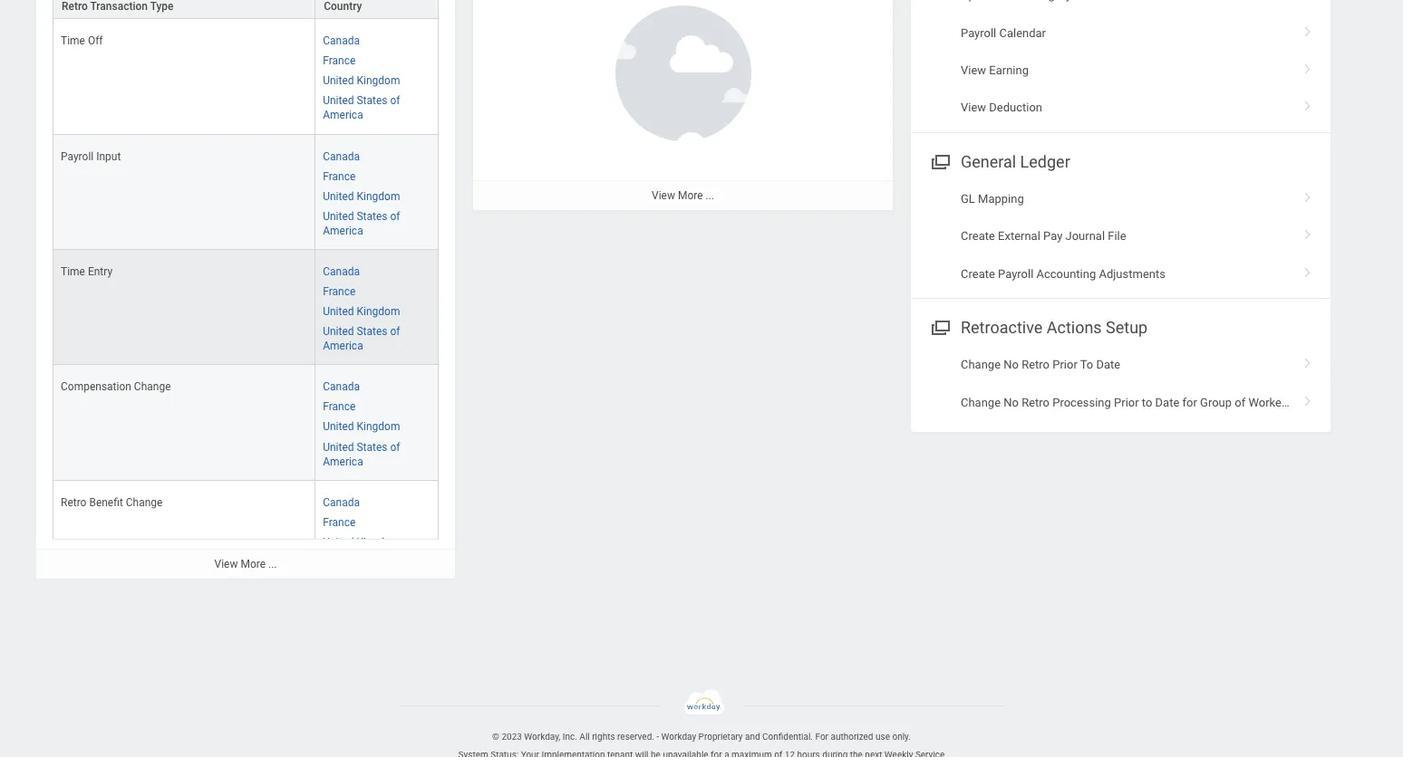 Task type: describe. For each thing, give the bounding box(es) containing it.
united states of america link for payroll input
[[323, 206, 400, 237]]

entry
[[88, 266, 113, 278]]

for
[[1183, 396, 1197, 409]]

use
[[876, 733, 890, 743]]

items selected list for retro benefit change
[[323, 493, 431, 585]]

payroll calendar link
[[911, 14, 1331, 52]]

benefit
[[89, 497, 123, 509]]

of for entry
[[390, 326, 400, 338]]

create for create external pay journal file
[[961, 230, 995, 243]]

©
[[492, 733, 499, 743]]

5 united from the top
[[323, 306, 354, 318]]

items selected list for time entry
[[323, 262, 431, 354]]

view inside pay cycle events awaiting action element
[[652, 190, 675, 202]]

... for view more ... link related to "all supported payroll retro transaction types*" element
[[268, 559, 277, 571]]

payroll calendar
[[961, 26, 1046, 39]]

4 united from the top
[[323, 210, 354, 223]]

2023
[[502, 733, 522, 743]]

retro left benefit
[[61, 497, 87, 509]]

pay
[[1043, 230, 1063, 243]]

menu group image for general ledger
[[927, 148, 952, 173]]

retroactive actions setup
[[961, 318, 1148, 337]]

chevron right image for processing
[[1296, 389, 1320, 408]]

united kingdom link for payroll input
[[323, 186, 400, 203]]

change down change no retro prior to date
[[961, 396, 1001, 409]]

proprietary
[[699, 733, 743, 743]]

united states of america link for time off
[[323, 91, 400, 122]]

-
[[657, 733, 659, 743]]

create external pay journal file
[[961, 230, 1127, 243]]

retroactive
[[961, 318, 1043, 337]]

more for pay cycle events awaiting action element
[[678, 190, 703, 202]]

united kingdom for compensation change
[[323, 421, 400, 434]]

united kingdom link for time off
[[323, 71, 400, 87]]

payroll for payroll input
[[61, 150, 94, 163]]

workday
[[661, 733, 696, 743]]

1 horizontal spatial date
[[1155, 396, 1180, 409]]

france for retro benefit change
[[323, 517, 356, 529]]

group
[[1200, 396, 1232, 409]]

2 horizontal spatial payroll
[[998, 267, 1034, 281]]

united states of america for payroll input
[[323, 210, 400, 237]]

general ledger
[[961, 152, 1070, 171]]

view earning link
[[911, 52, 1331, 89]]

reserved.
[[617, 733, 654, 743]]

france for time off
[[323, 55, 356, 67]]

canada for compensation change
[[323, 381, 360, 394]]

7 united from the top
[[323, 421, 354, 434]]

canada for payroll input
[[323, 150, 360, 163]]

list for actions
[[911, 346, 1331, 422]]

change right compensation
[[134, 381, 171, 394]]

change no retro processing prior to date for group of workers
[[961, 396, 1292, 409]]

only.
[[892, 733, 911, 743]]

payroll input
[[61, 150, 121, 163]]

gl mapping
[[961, 192, 1024, 206]]

united kingdom for time entry
[[323, 306, 400, 318]]

france link for compensation change
[[323, 397, 356, 414]]

items selected list for compensation change
[[323, 377, 431, 469]]

america for change
[[323, 456, 363, 468]]

setup
[[1106, 318, 1148, 337]]

change inside change no retro prior to date link
[[961, 358, 1001, 372]]

chevron right image for journal
[[1296, 223, 1320, 241]]

row containing compensation change
[[53, 366, 439, 481]]

view inside view earning link
[[961, 63, 986, 77]]

rights
[[592, 733, 615, 743]]

general
[[961, 152, 1016, 171]]

view more ... link for "all supported payroll retro transaction types*" element
[[36, 549, 455, 579]]

kingdom for retro benefit change
[[357, 537, 400, 549]]

retro transaction type button
[[53, 0, 315, 18]]

chevron right image inside payroll calendar link
[[1296, 20, 1320, 38]]

external
[[998, 230, 1041, 243]]

8 united from the top
[[323, 441, 354, 454]]

payroll for payroll calendar
[[961, 26, 997, 39]]

change no retro processing prior to date for group of workers link
[[911, 384, 1331, 422]]

retro transaction type
[[62, 0, 174, 13]]

row containing retro transaction type
[[53, 0, 439, 19]]

france for time entry
[[323, 286, 356, 298]]

confidential.
[[762, 733, 813, 743]]

create payroll accounting adjustments link
[[911, 255, 1331, 293]]

united kingdom link for time entry
[[323, 302, 400, 318]]

united kingdom for retro benefit change
[[323, 537, 400, 549]]

change no retro prior to date
[[961, 358, 1121, 372]]

retro inside popup button
[[62, 0, 88, 13]]

to
[[1080, 358, 1094, 372]]

all supported payroll retro transaction types* element
[[36, 0, 455, 758]]

row containing retro benefit change
[[53, 481, 439, 597]]

adjustments
[[1099, 267, 1166, 281]]

chevron right image for prior
[[1296, 352, 1320, 370]]

france link for retro benefit change
[[323, 513, 356, 529]]

journal
[[1066, 230, 1105, 243]]

0 vertical spatial date
[[1096, 358, 1121, 372]]

kingdom for payroll input
[[357, 190, 400, 203]]

3 united from the top
[[323, 190, 354, 203]]

workers
[[1249, 396, 1292, 409]]

canada for time entry
[[323, 266, 360, 278]]

gl
[[961, 192, 975, 206]]

list containing payroll calendar
[[911, 0, 1331, 127]]

no for prior
[[1004, 358, 1019, 372]]

canada link for compensation change
[[323, 377, 360, 394]]

view inside "all supported payroll retro transaction types*" element
[[214, 559, 238, 571]]

9 united from the top
[[323, 537, 354, 549]]



Task type: locate. For each thing, give the bounding box(es) containing it.
0 horizontal spatial payroll
[[61, 150, 94, 163]]

1 vertical spatial date
[[1155, 396, 1180, 409]]

gl mapping link
[[911, 180, 1331, 218]]

chevron right image for adjustments
[[1296, 261, 1320, 279]]

5 france link from the top
[[323, 513, 356, 529]]

more
[[678, 190, 703, 202], [241, 559, 266, 571]]

chevron right image
[[1296, 57, 1320, 75], [1296, 95, 1320, 113]]

change down "retroactive"
[[961, 358, 1001, 372]]

united states of america for compensation change
[[323, 441, 400, 468]]

payroll
[[961, 26, 997, 39], [61, 150, 94, 163], [998, 267, 1034, 281]]

united kingdom
[[323, 75, 400, 87], [323, 190, 400, 203], [323, 306, 400, 318], [323, 421, 400, 434], [323, 537, 400, 549]]

items selected list for time off
[[323, 31, 431, 123]]

france link for payroll input
[[323, 166, 356, 183]]

time
[[61, 35, 85, 47], [61, 266, 85, 278]]

1 chevron right image from the top
[[1296, 57, 1320, 75]]

create for create payroll accounting adjustments
[[961, 267, 995, 281]]

of for change
[[390, 441, 400, 454]]

chevron right image inside view deduction link
[[1296, 95, 1320, 113]]

3 canada from the top
[[323, 266, 360, 278]]

2 france from the top
[[323, 170, 356, 183]]

...
[[706, 190, 714, 202], [268, 559, 277, 571]]

0 vertical spatial create
[[961, 230, 995, 243]]

united states of america for time entry
[[323, 326, 400, 353]]

for
[[815, 733, 829, 743]]

3 united kingdom link from the top
[[323, 302, 400, 318]]

compensation change
[[61, 381, 171, 394]]

1 vertical spatial menu group image
[[927, 315, 952, 339]]

0 vertical spatial no
[[1004, 358, 1019, 372]]

6 row from the top
[[53, 481, 439, 597]]

to
[[1142, 396, 1153, 409]]

1 horizontal spatial payroll
[[961, 26, 997, 39]]

3 canada link from the top
[[323, 262, 360, 278]]

time entry
[[61, 266, 113, 278]]

accounting
[[1037, 267, 1096, 281]]

france
[[323, 55, 356, 67], [323, 170, 356, 183], [323, 286, 356, 298], [323, 401, 356, 414], [323, 517, 356, 529]]

3 france from the top
[[323, 286, 356, 298]]

chevron right image inside change no retro prior to date link
[[1296, 352, 1320, 370]]

no down "retroactive"
[[1004, 358, 1019, 372]]

calendar
[[999, 26, 1046, 39]]

chevron right image inside "gl mapping" link
[[1296, 186, 1320, 204]]

united kingdom link for retro benefit change
[[323, 533, 400, 549]]

chevron right image inside the change no retro processing prior to date for group of workers link
[[1296, 389, 1320, 408]]

2 time from the top
[[61, 266, 85, 278]]

... inside pay cycle events awaiting action element
[[706, 190, 714, 202]]

4 canada link from the top
[[323, 377, 360, 394]]

type
[[150, 0, 174, 13]]

0 vertical spatial ...
[[706, 190, 714, 202]]

france link for time off
[[323, 51, 356, 67]]

change no retro prior to date link
[[911, 346, 1331, 384]]

view deduction
[[961, 101, 1043, 115]]

1 vertical spatial view more ... link
[[36, 549, 455, 579]]

1 canada from the top
[[323, 35, 360, 47]]

6 united from the top
[[323, 326, 354, 338]]

5 united kingdom from the top
[[323, 537, 400, 549]]

chevron right image inside create payroll accounting adjustments link
[[1296, 261, 1320, 279]]

3 united kingdom from the top
[[323, 306, 400, 318]]

menu group image left general
[[927, 148, 952, 173]]

united kingdom for time off
[[323, 75, 400, 87]]

united states of america link for time entry
[[323, 322, 400, 353]]

0 horizontal spatial ...
[[268, 559, 277, 571]]

2 chevron right image from the top
[[1296, 186, 1320, 204]]

united states of america link
[[323, 91, 400, 122], [323, 206, 400, 237], [323, 322, 400, 353], [323, 437, 400, 468]]

menu group image for retroactive actions setup
[[927, 315, 952, 339]]

states for compensation change
[[357, 441, 388, 454]]

date
[[1096, 358, 1121, 372], [1155, 396, 1180, 409]]

2 states from the top
[[357, 210, 388, 223]]

3 france link from the top
[[323, 282, 356, 298]]

actions
[[1047, 318, 1102, 337]]

chevron right image for view deduction
[[1296, 95, 1320, 113]]

4 america from the top
[[323, 456, 363, 468]]

more inside "all supported payroll retro transaction types*" element
[[241, 559, 266, 571]]

row containing payroll input
[[53, 135, 439, 250]]

5 row from the top
[[53, 366, 439, 481]]

2 vertical spatial payroll
[[998, 267, 1034, 281]]

5 canada link from the top
[[323, 493, 360, 509]]

retro down change no retro prior to date
[[1022, 396, 1050, 409]]

5 kingdom from the top
[[357, 537, 400, 549]]

canada link
[[323, 31, 360, 47], [323, 146, 360, 163], [323, 262, 360, 278], [323, 377, 360, 394], [323, 493, 360, 509]]

0 horizontal spatial view more ... link
[[36, 549, 455, 579]]

canada for retro benefit change
[[323, 497, 360, 509]]

deduction
[[989, 101, 1043, 115]]

canada link for retro benefit change
[[323, 493, 360, 509]]

chevron right image inside create external pay journal file link
[[1296, 223, 1320, 241]]

retro
[[62, 0, 88, 13], [1022, 358, 1050, 372], [1022, 396, 1050, 409], [61, 497, 87, 509]]

... inside "all supported payroll retro transaction types*" element
[[268, 559, 277, 571]]

of for off
[[390, 95, 400, 107]]

2 list from the top
[[911, 180, 1331, 293]]

4 united states of america link from the top
[[323, 437, 400, 468]]

time for time off
[[61, 35, 85, 47]]

view more ... for view more ... link related to "all supported payroll retro transaction types*" element
[[214, 559, 277, 571]]

list
[[911, 0, 1331, 127], [911, 180, 1331, 293], [911, 346, 1331, 422]]

1 chevron right image from the top
[[1296, 20, 1320, 38]]

pay cycle events awaiting action element
[[473, 0, 893, 210]]

kingdom
[[357, 75, 400, 87], [357, 190, 400, 203], [357, 306, 400, 318], [357, 421, 400, 434], [357, 537, 400, 549]]

canada link for time entry
[[323, 262, 360, 278]]

2 create from the top
[[961, 267, 995, 281]]

states for payroll input
[[357, 210, 388, 223]]

create down the gl
[[961, 230, 995, 243]]

authorized
[[831, 733, 873, 743]]

0 vertical spatial more
[[678, 190, 703, 202]]

4 united kingdom from the top
[[323, 421, 400, 434]]

no
[[1004, 358, 1019, 372], [1004, 396, 1019, 409]]

1 united states of america link from the top
[[323, 91, 400, 122]]

america
[[323, 109, 363, 122], [323, 225, 363, 237], [323, 340, 363, 353], [323, 456, 363, 468]]

1 horizontal spatial more
[[678, 190, 703, 202]]

5 chevron right image from the top
[[1296, 352, 1320, 370]]

of
[[390, 95, 400, 107], [390, 210, 400, 223], [390, 326, 400, 338], [1235, 396, 1246, 409], [390, 441, 400, 454]]

1 horizontal spatial view more ... link
[[473, 181, 893, 210]]

0 vertical spatial payroll
[[961, 26, 997, 39]]

3 states from the top
[[357, 326, 388, 338]]

america for input
[[323, 225, 363, 237]]

© 2023 workday, inc. all rights reserved. - workday proprietary and confidential. for authorized use only.
[[492, 733, 911, 743]]

0 horizontal spatial prior
[[1053, 358, 1078, 372]]

4 france from the top
[[323, 401, 356, 414]]

compensation
[[61, 381, 131, 394]]

payroll up view earning
[[961, 26, 997, 39]]

1 vertical spatial time
[[61, 266, 85, 278]]

1 vertical spatial list
[[911, 180, 1331, 293]]

country
[[324, 0, 362, 13]]

1 items selected list from the top
[[323, 31, 431, 123]]

menu group image left "retroactive"
[[927, 315, 952, 339]]

change right benefit
[[126, 497, 163, 509]]

1 row from the top
[[53, 0, 439, 19]]

5 items selected list from the top
[[323, 493, 431, 585]]

retro down retroactive actions setup
[[1022, 358, 1050, 372]]

1 menu group image from the top
[[927, 148, 952, 173]]

1 vertical spatial prior
[[1114, 396, 1139, 409]]

0 horizontal spatial date
[[1096, 358, 1121, 372]]

2 america from the top
[[323, 225, 363, 237]]

time left off
[[61, 35, 85, 47]]

kingdom for compensation change
[[357, 421, 400, 434]]

1 kingdom from the top
[[357, 75, 400, 87]]

prior inside change no retro prior to date link
[[1053, 358, 1078, 372]]

states for time entry
[[357, 326, 388, 338]]

view more ... for view more ... link related to pay cycle events awaiting action element
[[652, 190, 714, 202]]

canada link for payroll input
[[323, 146, 360, 163]]

1 create from the top
[[961, 230, 995, 243]]

1 united kingdom link from the top
[[323, 71, 400, 87]]

0 vertical spatial chevron right image
[[1296, 57, 1320, 75]]

2 row from the top
[[53, 19, 439, 135]]

united kingdom link
[[323, 71, 400, 87], [323, 186, 400, 203], [323, 302, 400, 318], [323, 417, 400, 434], [323, 533, 400, 549]]

1 vertical spatial chevron right image
[[1296, 95, 1320, 113]]

states for time off
[[357, 95, 388, 107]]

2 united kingdom link from the top
[[323, 186, 400, 203]]

3 united states of america link from the top
[[323, 322, 400, 353]]

off
[[88, 35, 103, 47]]

united kingdom link for compensation change
[[323, 417, 400, 434]]

5 canada from the top
[[323, 497, 360, 509]]

view more ... inside pay cycle events awaiting action element
[[652, 190, 714, 202]]

4 chevron right image from the top
[[1296, 261, 1320, 279]]

2 france link from the top
[[323, 166, 356, 183]]

country button
[[316, 0, 438, 18]]

1 vertical spatial create
[[961, 267, 995, 281]]

list containing gl mapping
[[911, 180, 1331, 293]]

3 kingdom from the top
[[357, 306, 400, 318]]

france link
[[323, 51, 356, 67], [323, 166, 356, 183], [323, 282, 356, 298], [323, 397, 356, 414], [323, 513, 356, 529]]

5 france from the top
[[323, 517, 356, 529]]

create
[[961, 230, 995, 243], [961, 267, 995, 281]]

2 chevron right image from the top
[[1296, 95, 1320, 113]]

payroll down external
[[998, 267, 1034, 281]]

0 horizontal spatial more
[[241, 559, 266, 571]]

2 canada from the top
[[323, 150, 360, 163]]

3 chevron right image from the top
[[1296, 223, 1320, 241]]

2 united states of america link from the top
[[323, 206, 400, 237]]

2 united states of america from the top
[[323, 210, 400, 237]]

2 united from the top
[[323, 95, 354, 107]]

2 united kingdom from the top
[[323, 190, 400, 203]]

1 america from the top
[[323, 109, 363, 122]]

0 vertical spatial menu group image
[[927, 148, 952, 173]]

items selected list for payroll input
[[323, 146, 431, 238]]

no down change no retro prior to date
[[1004, 396, 1019, 409]]

prior
[[1053, 358, 1078, 372], [1114, 396, 1139, 409]]

1 united kingdom from the top
[[323, 75, 400, 87]]

inc.
[[563, 733, 577, 743]]

view
[[961, 63, 986, 77], [961, 101, 986, 115], [652, 190, 675, 202], [214, 559, 238, 571]]

... for view more ... link related to pay cycle events awaiting action element
[[706, 190, 714, 202]]

list containing change no retro prior to date
[[911, 346, 1331, 422]]

4 united states of america from the top
[[323, 441, 400, 468]]

3 row from the top
[[53, 135, 439, 250]]

view more ...
[[652, 190, 714, 202], [214, 559, 277, 571]]

states
[[357, 95, 388, 107], [357, 210, 388, 223], [357, 326, 388, 338], [357, 441, 388, 454]]

5 united kingdom link from the top
[[323, 533, 400, 549]]

menu group image
[[927, 148, 952, 173], [927, 315, 952, 339]]

2 canada link from the top
[[323, 146, 360, 163]]

items selected list
[[323, 31, 431, 123], [323, 146, 431, 238], [323, 262, 431, 354], [323, 377, 431, 469], [323, 493, 431, 585]]

more inside pay cycle events awaiting action element
[[678, 190, 703, 202]]

change
[[961, 358, 1001, 372], [134, 381, 171, 394], [961, 396, 1001, 409], [126, 497, 163, 509]]

4 row from the top
[[53, 250, 439, 366]]

1 canada link from the top
[[323, 31, 360, 47]]

4 states from the top
[[357, 441, 388, 454]]

1 vertical spatial ...
[[268, 559, 277, 571]]

1 horizontal spatial ...
[[706, 190, 714, 202]]

workday,
[[524, 733, 561, 743]]

0 horizontal spatial view more ...
[[214, 559, 277, 571]]

prior inside the change no retro processing prior to date for group of workers link
[[1114, 396, 1139, 409]]

create payroll accounting adjustments
[[961, 267, 1166, 281]]

more for "all supported payroll retro transaction types*" element
[[241, 559, 266, 571]]

4 canada from the top
[[323, 381, 360, 394]]

view inside view deduction link
[[961, 101, 986, 115]]

time left entry
[[61, 266, 85, 278]]

united kingdom for payroll input
[[323, 190, 400, 203]]

no for processing
[[1004, 396, 1019, 409]]

chevron right image inside view earning link
[[1296, 57, 1320, 75]]

3 america from the top
[[323, 340, 363, 353]]

3 items selected list from the top
[[323, 262, 431, 354]]

canada for time off
[[323, 35, 360, 47]]

1 horizontal spatial prior
[[1114, 396, 1139, 409]]

of inside list
[[1235, 396, 1246, 409]]

view more ... link for pay cycle events awaiting action element
[[473, 181, 893, 210]]

chevron right image
[[1296, 20, 1320, 38], [1296, 186, 1320, 204], [1296, 223, 1320, 241], [1296, 261, 1320, 279], [1296, 352, 1320, 370], [1296, 389, 1320, 408]]

4 united kingdom link from the top
[[323, 417, 400, 434]]

retro up the time off at top
[[62, 0, 88, 13]]

0 vertical spatial time
[[61, 35, 85, 47]]

1 france link from the top
[[323, 51, 356, 67]]

2 vertical spatial list
[[911, 346, 1331, 422]]

retro benefit change
[[61, 497, 163, 509]]

0 vertical spatial list
[[911, 0, 1331, 127]]

1 vertical spatial more
[[241, 559, 266, 571]]

1 list from the top
[[911, 0, 1331, 127]]

1 vertical spatial no
[[1004, 396, 1019, 409]]

mapping
[[978, 192, 1024, 206]]

1 states from the top
[[357, 95, 388, 107]]

create up "retroactive"
[[961, 267, 995, 281]]

america for off
[[323, 109, 363, 122]]

chevron right image for view earning
[[1296, 57, 1320, 75]]

row
[[53, 0, 439, 19], [53, 19, 439, 135], [53, 135, 439, 250], [53, 250, 439, 366], [53, 366, 439, 481], [53, 481, 439, 597]]

1 vertical spatial payroll
[[61, 150, 94, 163]]

america for entry
[[323, 340, 363, 353]]

3 united states of america from the top
[[323, 326, 400, 353]]

1 vertical spatial view more ...
[[214, 559, 277, 571]]

france for compensation change
[[323, 401, 356, 414]]

file
[[1108, 230, 1127, 243]]

time off
[[61, 35, 103, 47]]

transaction
[[90, 0, 148, 13]]

france for payroll input
[[323, 170, 356, 183]]

and
[[745, 733, 760, 743]]

1 united states of america from the top
[[323, 95, 400, 122]]

input
[[96, 150, 121, 163]]

1 united from the top
[[323, 75, 354, 87]]

all
[[580, 733, 590, 743]]

payroll left input
[[61, 150, 94, 163]]

3 list from the top
[[911, 346, 1331, 422]]

row containing time entry
[[53, 250, 439, 366]]

ledger
[[1020, 152, 1070, 171]]

2 kingdom from the top
[[357, 190, 400, 203]]

processing
[[1053, 396, 1111, 409]]

1 no from the top
[[1004, 358, 1019, 372]]

0 vertical spatial view more ... link
[[473, 181, 893, 210]]

earning
[[989, 63, 1029, 77]]

4 kingdom from the top
[[357, 421, 400, 434]]

© 2023 workday, inc. all rights reserved. - workday proprietary and confidential. for authorized use only. footer
[[0, 690, 1403, 758]]

united states of america for time off
[[323, 95, 400, 122]]

1 time from the top
[[61, 35, 85, 47]]

2 menu group image from the top
[[927, 315, 952, 339]]

kingdom for time entry
[[357, 306, 400, 318]]

2 items selected list from the top
[[323, 146, 431, 238]]

of for input
[[390, 210, 400, 223]]

time for time entry
[[61, 266, 85, 278]]

kingdom for time off
[[357, 75, 400, 87]]

4 france link from the top
[[323, 397, 356, 414]]

row containing time off
[[53, 19, 439, 135]]

4 items selected list from the top
[[323, 377, 431, 469]]

united states of america
[[323, 95, 400, 122], [323, 210, 400, 237], [323, 326, 400, 353], [323, 441, 400, 468]]

2 no from the top
[[1004, 396, 1019, 409]]

0 vertical spatial prior
[[1053, 358, 1078, 372]]

united
[[323, 75, 354, 87], [323, 95, 354, 107], [323, 190, 354, 203], [323, 210, 354, 223], [323, 306, 354, 318], [323, 326, 354, 338], [323, 421, 354, 434], [323, 441, 354, 454], [323, 537, 354, 549]]

view more ... inside "all supported payroll retro transaction types*" element
[[214, 559, 277, 571]]

united states of america link for compensation change
[[323, 437, 400, 468]]

create external pay journal file link
[[911, 218, 1331, 255]]

0 vertical spatial view more ...
[[652, 190, 714, 202]]

1 horizontal spatial view more ...
[[652, 190, 714, 202]]

list for ledger
[[911, 180, 1331, 293]]

canada link for time off
[[323, 31, 360, 47]]

view deduction link
[[911, 89, 1331, 127]]

1 france from the top
[[323, 55, 356, 67]]

6 chevron right image from the top
[[1296, 389, 1320, 408]]

canada
[[323, 35, 360, 47], [323, 150, 360, 163], [323, 266, 360, 278], [323, 381, 360, 394], [323, 497, 360, 509]]

view earning
[[961, 63, 1029, 77]]

france link for time entry
[[323, 282, 356, 298]]

view more ... link
[[473, 181, 893, 210], [36, 549, 455, 579]]



Task type: vqa. For each thing, say whether or not it's contained in the screenshot.
1st List from the top
yes



